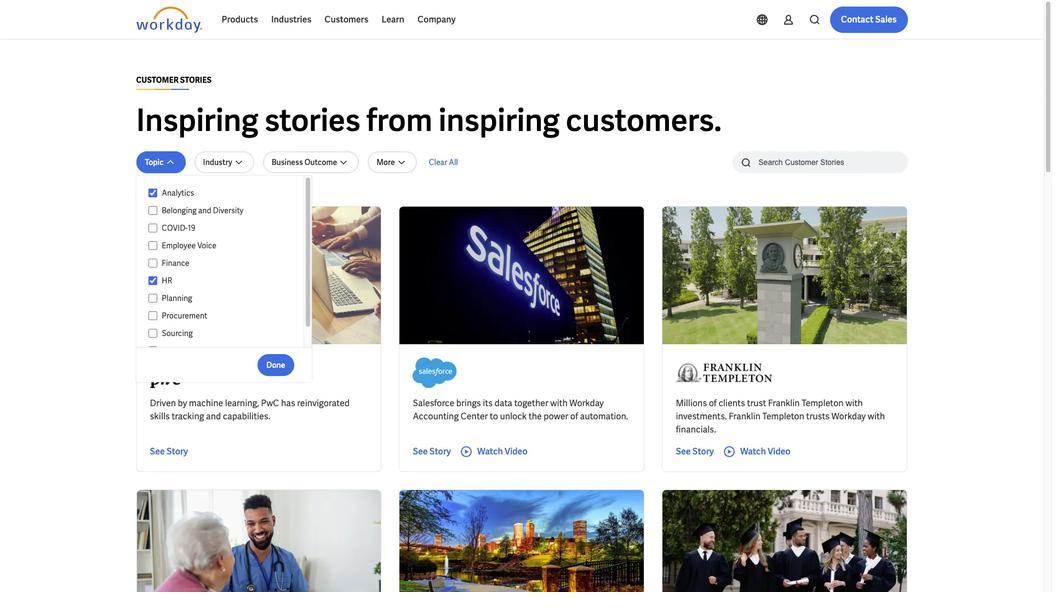 Task type: locate. For each thing, give the bounding box(es) containing it.
see story link down skills
[[150, 445, 188, 458]]

story for salesforce brings its data together with workday accounting center to unlock the power of automation.
[[430, 446, 451, 457]]

workday right the trusts
[[832, 411, 866, 422]]

belonging and diversity link
[[158, 204, 293, 217]]

19
[[188, 223, 195, 233]]

topic
[[145, 157, 164, 167]]

watch video link down to
[[460, 445, 528, 458]]

watch video link
[[460, 445, 528, 458], [723, 445, 791, 458]]

investments.
[[676, 411, 727, 422]]

driven by machine learning, pwc has reinvigorated skills tracking and capabilities.
[[150, 397, 350, 422]]

see story
[[150, 446, 188, 457], [413, 446, 451, 457], [676, 446, 714, 457]]

more button
[[368, 151, 417, 173]]

1 video from the left
[[505, 446, 528, 457]]

and down machine
[[206, 411, 221, 422]]

finance
[[162, 258, 189, 268]]

0 vertical spatial templeton
[[802, 397, 844, 409]]

customer stories
[[136, 75, 212, 85]]

2 horizontal spatial see
[[676, 446, 691, 457]]

trusts
[[807, 411, 830, 422]]

0 horizontal spatial of
[[571, 411, 578, 422]]

millions
[[676, 397, 707, 409]]

watch video link down millions of clients trust franklin templeton with investments. franklin templeton trusts workday with financials.
[[723, 445, 791, 458]]

clients
[[719, 397, 746, 409]]

outcome
[[305, 157, 337, 167]]

see down 'accounting'
[[413, 446, 428, 457]]

more
[[377, 157, 395, 167]]

customers.
[[566, 100, 722, 140]]

1 watch video link from the left
[[460, 445, 528, 458]]

sales
[[876, 14, 897, 25]]

1 horizontal spatial see
[[413, 446, 428, 457]]

0 horizontal spatial franklin
[[729, 411, 761, 422]]

None checkbox
[[148, 223, 158, 233], [148, 276, 158, 286], [148, 311, 158, 321], [148, 223, 158, 233], [148, 276, 158, 286], [148, 311, 158, 321]]

of inside "salesforce brings its data together with workday accounting center to unlock the power of automation."
[[571, 411, 578, 422]]

industries button
[[265, 7, 318, 33]]

belonging and diversity
[[162, 206, 244, 215]]

1 vertical spatial of
[[571, 411, 578, 422]]

2 story from the left
[[430, 446, 451, 457]]

inspiring
[[439, 100, 560, 140]]

franklin right trust
[[768, 397, 800, 409]]

0 vertical spatial workday
[[570, 397, 604, 409]]

technology
[[162, 346, 202, 356]]

2 video from the left
[[768, 446, 791, 457]]

salesforce.com image
[[413, 357, 457, 388]]

1 horizontal spatial of
[[709, 397, 717, 409]]

of right power
[[571, 411, 578, 422]]

2 see story from the left
[[413, 446, 451, 457]]

1 horizontal spatial see story
[[413, 446, 451, 457]]

watch video for to
[[477, 446, 528, 457]]

from
[[367, 100, 433, 140]]

millions of clients trust franklin templeton with investments. franklin templeton trusts workday with financials.
[[676, 397, 885, 435]]

2 horizontal spatial story
[[693, 446, 714, 457]]

of up 'investments.'
[[709, 397, 717, 409]]

hr
[[162, 276, 172, 286]]

2 watch from the left
[[741, 446, 766, 457]]

employee voice link
[[158, 239, 293, 252]]

story
[[167, 446, 188, 457], [430, 446, 451, 457], [693, 446, 714, 457]]

1 watch from the left
[[477, 446, 503, 457]]

3 see from the left
[[676, 446, 691, 457]]

0 horizontal spatial with
[[551, 397, 568, 409]]

1 vertical spatial templeton
[[763, 411, 805, 422]]

see story link down financials.
[[676, 445, 714, 458]]

clear all button
[[426, 151, 461, 173]]

1 vertical spatial and
[[206, 411, 221, 422]]

watch down to
[[477, 446, 503, 457]]

see story link for salesforce brings its data together with workday accounting center to unlock the power of automation.
[[413, 445, 451, 458]]

workday
[[570, 397, 604, 409], [832, 411, 866, 422]]

stories
[[265, 100, 361, 140]]

1 horizontal spatial watch video link
[[723, 445, 791, 458]]

brings
[[456, 397, 481, 409]]

0 horizontal spatial story
[[167, 446, 188, 457]]

3 see story from the left
[[676, 446, 714, 457]]

sourcing
[[162, 328, 193, 338]]

and
[[198, 206, 211, 215], [206, 411, 221, 422]]

contact sales
[[841, 14, 897, 25]]

None checkbox
[[148, 188, 158, 198], [148, 206, 158, 215], [148, 241, 158, 251], [148, 258, 158, 268], [148, 293, 158, 303], [148, 328, 158, 338], [148, 346, 158, 356], [148, 188, 158, 198], [148, 206, 158, 215], [148, 241, 158, 251], [148, 258, 158, 268], [148, 293, 158, 303], [148, 328, 158, 338], [148, 346, 158, 356]]

1 horizontal spatial see story link
[[413, 445, 451, 458]]

0 vertical spatial of
[[709, 397, 717, 409]]

salesforce brings its data together with workday accounting center to unlock the power of automation.
[[413, 397, 628, 422]]

by
[[178, 397, 187, 409]]

to
[[490, 411, 498, 422]]

story down financials.
[[693, 446, 714, 457]]

templeton down trust
[[763, 411, 805, 422]]

franklin
[[768, 397, 800, 409], [729, 411, 761, 422]]

templeton up the trusts
[[802, 397, 844, 409]]

see story down 'accounting'
[[413, 446, 451, 457]]

1 see story from the left
[[150, 446, 188, 457]]

video down millions of clients trust franklin templeton with investments. franklin templeton trusts workday with financials.
[[768, 446, 791, 457]]

clear all
[[429, 157, 458, 167]]

1 vertical spatial franklin
[[729, 411, 761, 422]]

0 horizontal spatial workday
[[570, 397, 604, 409]]

watch video down to
[[477, 446, 528, 457]]

see story for salesforce brings its data together with workday accounting center to unlock the power of automation.
[[413, 446, 451, 457]]

2 watch video link from the left
[[723, 445, 791, 458]]

diversity
[[213, 206, 244, 215]]

see story down financials.
[[676, 446, 714, 457]]

1 watch video from the left
[[477, 446, 528, 457]]

customers
[[325, 14, 369, 25]]

story down 'accounting'
[[430, 446, 451, 457]]

2 see from the left
[[413, 446, 428, 457]]

1 horizontal spatial watch video
[[741, 446, 791, 457]]

1 horizontal spatial video
[[768, 446, 791, 457]]

see story link
[[150, 445, 188, 458], [413, 445, 451, 458], [676, 445, 714, 458]]

technology link
[[158, 344, 293, 357]]

power
[[544, 411, 569, 422]]

watch
[[477, 446, 503, 457], [741, 446, 766, 457]]

of
[[709, 397, 717, 409], [571, 411, 578, 422]]

workday up automation.
[[570, 397, 604, 409]]

see down skills
[[150, 446, 165, 457]]

2 watch video from the left
[[741, 446, 791, 457]]

see story down skills
[[150, 446, 188, 457]]

covid-
[[162, 223, 188, 233]]

watch video down millions of clients trust franklin templeton with investments. franklin templeton trusts workday with financials.
[[741, 446, 791, 457]]

story down tracking
[[167, 446, 188, 457]]

1 horizontal spatial story
[[430, 446, 451, 457]]

1 horizontal spatial workday
[[832, 411, 866, 422]]

video
[[505, 446, 528, 457], [768, 446, 791, 457]]

0 horizontal spatial watch
[[477, 446, 503, 457]]

watch video link for franklin
[[723, 445, 791, 458]]

company button
[[411, 7, 462, 33]]

2 see story link from the left
[[413, 445, 451, 458]]

2 horizontal spatial see story
[[676, 446, 714, 457]]

covid-19 link
[[158, 221, 293, 235]]

see down financials.
[[676, 446, 691, 457]]

1 horizontal spatial watch
[[741, 446, 766, 457]]

0 vertical spatial franklin
[[768, 397, 800, 409]]

franklin down trust
[[729, 411, 761, 422]]

templeton
[[802, 397, 844, 409], [763, 411, 805, 422]]

0 horizontal spatial watch video link
[[460, 445, 528, 458]]

0 horizontal spatial see story
[[150, 446, 188, 457]]

and left 'diversity'
[[198, 206, 211, 215]]

see for salesforce brings its data together with workday accounting center to unlock the power of automation.
[[413, 446, 428, 457]]

see
[[150, 446, 165, 457], [413, 446, 428, 457], [676, 446, 691, 457]]

with
[[551, 397, 568, 409], [846, 397, 863, 409], [868, 411, 885, 422]]

2 horizontal spatial see story link
[[676, 445, 714, 458]]

0 horizontal spatial video
[[505, 446, 528, 457]]

company
[[418, 14, 456, 25]]

video down unlock
[[505, 446, 528, 457]]

1 horizontal spatial franklin
[[768, 397, 800, 409]]

0 horizontal spatial watch video
[[477, 446, 528, 457]]

capabilities.
[[223, 411, 270, 422]]

tracking
[[172, 411, 204, 422]]

driven
[[150, 397, 176, 409]]

see for millions of clients trust franklin templeton with investments. franklin templeton trusts workday with financials.
[[676, 446, 691, 457]]

1 vertical spatial workday
[[832, 411, 866, 422]]

watch video
[[477, 446, 528, 457], [741, 446, 791, 457]]

watch for franklin
[[741, 446, 766, 457]]

planning link
[[158, 292, 293, 305]]

see story link down 'accounting'
[[413, 445, 451, 458]]

0 horizontal spatial see story link
[[150, 445, 188, 458]]

Search Customer Stories text field
[[752, 152, 887, 172]]

watch down millions of clients trust franklin templeton with investments. franklin templeton trusts workday with financials.
[[741, 446, 766, 457]]

0 horizontal spatial see
[[150, 446, 165, 457]]

belonging
[[162, 206, 197, 215]]

see story for millions of clients trust franklin templeton with investments. franklin templeton trusts workday with financials.
[[676, 446, 714, 457]]

3 see story link from the left
[[676, 445, 714, 458]]

3 story from the left
[[693, 446, 714, 457]]



Task type: vqa. For each thing, say whether or not it's contained in the screenshot.
leftmost the Workday
yes



Task type: describe. For each thing, give the bounding box(es) containing it.
procurement
[[162, 311, 207, 321]]

procurement link
[[158, 309, 293, 322]]

learning,
[[225, 397, 259, 409]]

workday inside "salesforce brings its data together with workday accounting center to unlock the power of automation."
[[570, 397, 604, 409]]

with inside "salesforce brings its data together with workday accounting center to unlock the power of automation."
[[551, 397, 568, 409]]

products
[[222, 14, 258, 25]]

the
[[529, 411, 542, 422]]

its
[[483, 397, 493, 409]]

customers button
[[318, 7, 375, 33]]

pricewaterhousecoopers global licensing services corporation (pwc) image
[[150, 357, 190, 388]]

done
[[267, 360, 285, 370]]

customer
[[136, 75, 179, 85]]

unlock
[[500, 411, 527, 422]]

finance link
[[158, 257, 293, 270]]

has
[[281, 397, 295, 409]]

together
[[514, 397, 549, 409]]

workday inside millions of clients trust franklin templeton with investments. franklin templeton trusts workday with financials.
[[832, 411, 866, 422]]

and inside driven by machine learning, pwc has reinvigorated skills tracking and capabilities.
[[206, 411, 221, 422]]

408
[[136, 188, 149, 198]]

industry
[[203, 157, 232, 167]]

inspiring
[[136, 100, 259, 140]]

learn button
[[375, 7, 411, 33]]

employee voice
[[162, 241, 217, 251]]

trust
[[747, 397, 767, 409]]

accounting
[[413, 411, 459, 422]]

products button
[[215, 7, 265, 33]]

topic button
[[136, 151, 186, 173]]

clear
[[429, 157, 447, 167]]

automation.
[[580, 411, 628, 422]]

video for templeton
[[768, 446, 791, 457]]

business outcome
[[272, 157, 337, 167]]

1 see story link from the left
[[150, 445, 188, 458]]

watch video link for center
[[460, 445, 528, 458]]

covid-19
[[162, 223, 195, 233]]

analytics link
[[158, 186, 293, 200]]

machine
[[189, 397, 223, 409]]

reinvigorated
[[297, 397, 350, 409]]

business
[[272, 157, 303, 167]]

408 results
[[136, 188, 176, 198]]

see story link for millions of clients trust franklin templeton with investments. franklin templeton trusts workday with financials.
[[676, 445, 714, 458]]

watch video for templeton
[[741, 446, 791, 457]]

center
[[461, 411, 488, 422]]

analytics
[[162, 188, 194, 198]]

employee
[[162, 241, 196, 251]]

go to the homepage image
[[136, 7, 202, 33]]

story for millions of clients trust franklin templeton with investments. franklin templeton trusts workday with financials.
[[693, 446, 714, 457]]

contact sales link
[[830, 7, 908, 33]]

1 see from the left
[[150, 446, 165, 457]]

planning
[[162, 293, 192, 303]]

of inside millions of clients trust franklin templeton with investments. franklin templeton trusts workday with financials.
[[709, 397, 717, 409]]

skills
[[150, 411, 170, 422]]

sourcing link
[[158, 327, 293, 340]]

industries
[[271, 14, 312, 25]]

2 horizontal spatial with
[[868, 411, 885, 422]]

franklin templeton companies, llc image
[[676, 357, 773, 388]]

0 vertical spatial and
[[198, 206, 211, 215]]

watch for center
[[477, 446, 503, 457]]

voice
[[197, 241, 217, 251]]

stories
[[180, 75, 212, 85]]

all
[[449, 157, 458, 167]]

learn
[[382, 14, 405, 25]]

1 story from the left
[[167, 446, 188, 457]]

1 horizontal spatial with
[[846, 397, 863, 409]]

video for to
[[505, 446, 528, 457]]

data
[[495, 397, 513, 409]]

contact
[[841, 14, 874, 25]]

financials.
[[676, 424, 716, 435]]

pwc
[[261, 397, 279, 409]]

business outcome button
[[263, 151, 359, 173]]

hr link
[[158, 274, 293, 287]]

salesforce
[[413, 397, 455, 409]]

inspiring stories from inspiring customers.
[[136, 100, 722, 140]]

results
[[151, 188, 176, 198]]

industry button
[[194, 151, 254, 173]]

done button
[[258, 354, 294, 376]]



